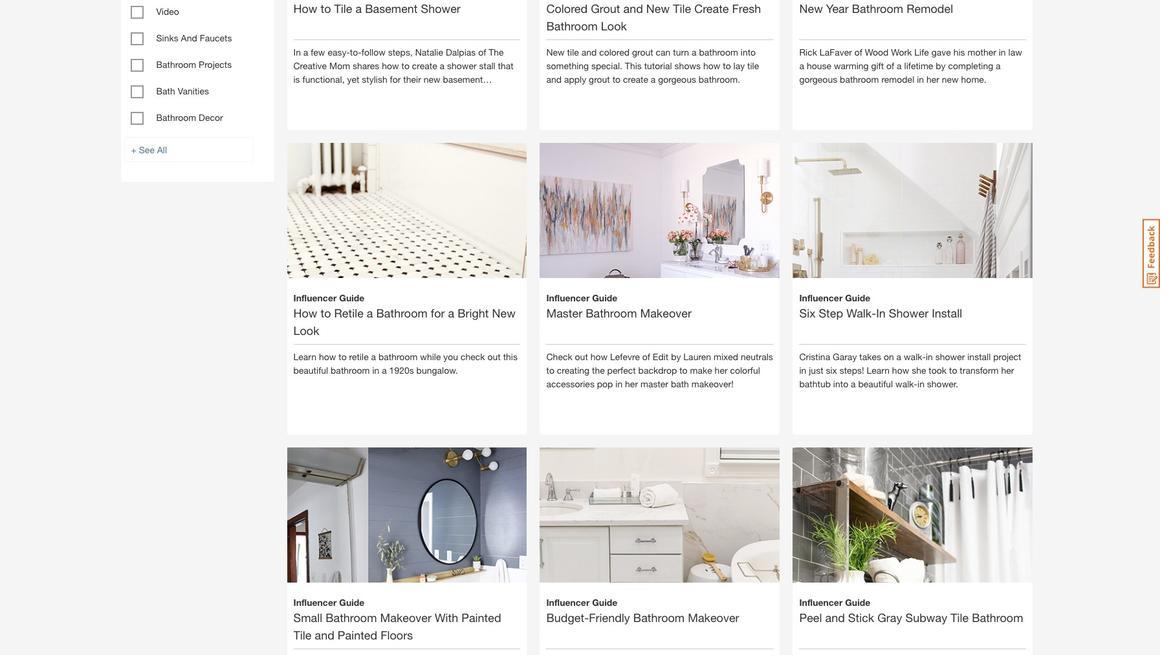 Task type: describe. For each thing, give the bounding box(es) containing it.
perfect
[[608, 365, 636, 376]]

bath
[[671, 378, 689, 389]]

shows
[[675, 60, 701, 71]]

their
[[403, 74, 421, 85]]

bathroom inside the influencer guide small bathroom makeover with painted tile and painted floors
[[326, 611, 377, 625]]

house
[[807, 60, 832, 71]]

guide for master
[[592, 292, 618, 303]]

fresh
[[732, 1, 761, 15]]

of right "gift"
[[887, 60, 895, 71]]

tile inside colored grout and new tile create fresh bathroom look
[[673, 1, 691, 15]]

new inside colored grout and new tile create fresh bathroom look
[[647, 1, 670, 15]]

install
[[932, 306, 963, 320]]

steps!
[[840, 365, 864, 376]]

lafaver
[[820, 46, 852, 57]]

how inside cristina garay takes on a walk-in shower install project in just six steps! learn how she took to transform her bathtub into a beautiful walk-in shower.
[[892, 365, 910, 376]]

1920s
[[389, 365, 414, 376]]

bathroom projects
[[156, 59, 232, 70]]

this
[[503, 351, 518, 362]]

year
[[826, 1, 849, 15]]

creative
[[294, 60, 327, 71]]

beautiful inside 'learn how to retile a bathroom while you check out this beautiful bathroom in a 1920s bungalow.'
[[294, 365, 328, 376]]

stall
[[479, 60, 496, 71]]

influencer for master
[[547, 292, 590, 303]]

small
[[294, 611, 322, 625]]

her inside rick lafaver of wood work life gave his mother in law a house warming gift of a lifetime by completing a gorgeous bathroom remodel in her new home.
[[927, 74, 940, 85]]

look inside colored grout and new tile create fresh bathroom look
[[601, 19, 627, 33]]

mother
[[968, 46, 997, 57]]

bathroom inside 'influencer guide budget-friendly bathroom makeover'
[[634, 611, 685, 625]]

you
[[444, 351, 458, 362]]

walk-
[[847, 306, 877, 320]]

mom
[[329, 60, 350, 71]]

subway
[[906, 611, 948, 625]]

this
[[625, 60, 642, 71]]

new inside influencer guide how to retile a bathroom for a bright new look
[[492, 306, 516, 320]]

and right sinks on the top left of the page
[[181, 32, 197, 43]]

influencer for peel
[[800, 597, 843, 608]]

natalie
[[415, 46, 443, 57]]

new tile and colored grout can turn a bathroom into something special. this tutorial shows how to lay tile and apply grout to create a gorgeous bathroom.
[[547, 46, 759, 85]]

0 vertical spatial walk-
[[904, 351, 926, 362]]

gray
[[878, 611, 903, 625]]

check
[[547, 351, 573, 362]]

see
[[139, 144, 155, 155]]

in a few easy-to-follow steps, natalie dalpias of the creative mom shares how to create a shower stall that is functional, yet stylish for their new basement bathroom.
[[294, 46, 514, 98]]

yet
[[347, 74, 359, 85]]

out inside 'learn how to retile a bathroom while you check out this beautiful bathroom in a 1920s bungalow.'
[[488, 351, 501, 362]]

stylish
[[362, 74, 388, 85]]

budget-
[[547, 611, 589, 625]]

gift
[[872, 60, 884, 71]]

accessories
[[547, 378, 595, 389]]

tile inside influencer guide peel and stick gray subway tile bathroom
[[951, 611, 969, 625]]

budget-friendly bathroom makeover image
[[540, 426, 780, 656]]

by inside rick lafaver of wood work life gave his mother in law a house warming gift of a lifetime by completing a gorgeous bathroom remodel in her new home.
[[936, 60, 946, 71]]

guide for six
[[845, 292, 871, 303]]

influencer guide budget-friendly bathroom makeover
[[547, 597, 740, 625]]

+
[[131, 144, 137, 155]]

transform
[[960, 365, 999, 376]]

and up special.
[[582, 46, 597, 57]]

bathtub
[[800, 378, 831, 389]]

grout
[[591, 1, 620, 15]]

bathroom down retile
[[331, 365, 370, 376]]

bathroom inside rick lafaver of wood work life gave his mother in law a house warming gift of a lifetime by completing a gorgeous bathroom remodel in her new home.
[[840, 74, 879, 85]]

feedback link image
[[1143, 219, 1161, 289]]

garay
[[833, 351, 857, 362]]

home.
[[962, 74, 987, 85]]

influencer guide six step walk-in shower install
[[800, 292, 963, 320]]

new year bathroom remodel link
[[800, 0, 1027, 45]]

edit
[[653, 351, 669, 362]]

just
[[809, 365, 824, 376]]

floors
[[381, 628, 413, 642]]

the
[[592, 365, 605, 376]]

lauren
[[684, 351, 711, 362]]

retile
[[334, 306, 364, 320]]

rick lafaver of wood work life gave his mother in law a house warming gift of a lifetime by completing a gorgeous bathroom remodel in her new home.
[[800, 46, 1023, 85]]

shower inside in a few easy-to-follow steps, natalie dalpias of the creative mom shares how to create a shower stall that is functional, yet stylish for their new basement bathroom.
[[447, 60, 477, 71]]

makeover for master bathroom makeover
[[640, 306, 692, 320]]

to inside cristina garay takes on a walk-in shower install project in just six steps! learn how she took to transform her bathtub into a beautiful walk-in shower.
[[950, 365, 958, 376]]

bath vanities
[[156, 85, 209, 96]]

0 horizontal spatial shower
[[421, 1, 461, 15]]

warming
[[834, 60, 869, 71]]

in inside 'learn how to retile a bathroom while you check out this beautiful bathroom in a 1920s bungalow.'
[[372, 365, 379, 376]]

influencer for budget-
[[547, 597, 590, 608]]

bathroom up the 1920s
[[379, 351, 418, 362]]

of inside in a few easy-to-follow steps, natalie dalpias of the creative mom shares how to create a shower stall that is functional, yet stylish for their new basement bathroom.
[[478, 46, 486, 57]]

lay
[[734, 60, 745, 71]]

how inside in a few easy-to-follow steps, natalie dalpias of the creative mom shares how to create a shower stall that is functional, yet stylish for their new basement bathroom.
[[382, 60, 399, 71]]

step
[[819, 306, 843, 320]]

1 horizontal spatial grout
[[632, 46, 654, 57]]

in inside influencer guide six step walk-in shower install
[[876, 306, 886, 320]]

takes
[[860, 351, 882, 362]]

1 how from the top
[[294, 1, 317, 15]]

basement
[[365, 1, 418, 15]]

is
[[294, 74, 300, 85]]

into inside cristina garay takes on a walk-in shower install project in just six steps! learn how she took to transform her bathtub into a beautiful walk-in shower.
[[834, 378, 849, 389]]

for inside influencer guide how to retile a bathroom for a bright new look
[[431, 306, 445, 320]]

friendly
[[589, 611, 630, 625]]

shower.
[[927, 378, 959, 389]]

to inside influencer guide how to retile a bathroom for a bright new look
[[321, 306, 331, 320]]

basement
[[443, 74, 483, 85]]

to inside in a few easy-to-follow steps, natalie dalpias of the creative mom shares how to create a shower stall that is functional, yet stylish for their new basement bathroom.
[[402, 60, 410, 71]]

project
[[994, 351, 1022, 362]]

gorgeous inside rick lafaver of wood work life gave his mother in law a house warming gift of a lifetime by completing a gorgeous bathroom remodel in her new home.
[[800, 74, 838, 85]]

how to tile a basement shower
[[294, 1, 461, 15]]

influencer for small
[[294, 597, 337, 608]]

with
[[435, 611, 458, 625]]

colored grout and new tile create fresh bathroom look
[[547, 1, 761, 33]]

tile inside the influencer guide small bathroom makeover with painted tile and painted floors
[[294, 628, 312, 642]]

while
[[420, 351, 441, 362]]

life
[[915, 46, 929, 57]]

into inside new tile and colored grout can turn a bathroom into something special. this tutorial shows how to lay tile and apply grout to create a gorgeous bathroom.
[[741, 46, 756, 57]]

bungalow.
[[417, 365, 458, 376]]

six step walk-in shower install image
[[793, 121, 1033, 361]]

master bathroom makeover image
[[540, 121, 780, 361]]

in inside in a few easy-to-follow steps, natalie dalpias of the creative mom shares how to create a shower stall that is functional, yet stylish for their new basement bathroom.
[[294, 46, 301, 57]]

bathroom decor
[[156, 112, 223, 123]]

learn how to retile a bathroom while you check out this beautiful bathroom in a 1920s bungalow.
[[294, 351, 518, 376]]

steps,
[[388, 46, 413, 57]]

small bathroom makeover with painted tile and painted floors image
[[287, 426, 527, 656]]

new left "year"
[[800, 1, 823, 15]]

something
[[547, 60, 589, 71]]

create inside in a few easy-to-follow steps, natalie dalpias of the creative mom shares how to create a shower stall that is functional, yet stylish for their new basement bathroom.
[[412, 60, 437, 71]]

shower inside cristina garay takes on a walk-in shower install project in just six steps! learn how she took to transform her bathtub into a beautiful walk-in shower.
[[936, 351, 965, 362]]

how inside 'learn how to retile a bathroom while you check out this beautiful bathroom in a 1920s bungalow.'
[[319, 351, 336, 362]]

1 vertical spatial painted
[[338, 628, 377, 642]]

apply
[[564, 74, 587, 85]]

few
[[311, 46, 325, 57]]

cristina garay takes on a walk-in shower install project in just six steps! learn how she took to transform her bathtub into a beautiful walk-in shower.
[[800, 351, 1022, 389]]

colorful
[[730, 365, 760, 376]]

stick
[[848, 611, 875, 625]]



Task type: locate. For each thing, give the bounding box(es) containing it.
influencer inside influencer guide how to retile a bathroom for a bright new look
[[294, 292, 337, 303]]

1 vertical spatial into
[[834, 378, 849, 389]]

mixed
[[714, 351, 739, 362]]

bathroom. down the 'lay'
[[699, 74, 741, 85]]

new left home.
[[942, 74, 959, 85]]

his
[[954, 46, 965, 57]]

makeover!
[[692, 378, 734, 389]]

influencer guide master bathroom makeover
[[547, 292, 692, 320]]

0 horizontal spatial new
[[424, 74, 441, 85]]

makeover
[[640, 306, 692, 320], [380, 611, 432, 625], [688, 611, 740, 625]]

faucets
[[200, 32, 232, 43]]

in down she
[[918, 378, 925, 389]]

0 vertical spatial in
[[294, 46, 301, 57]]

video
[[156, 6, 179, 17]]

grout down special.
[[589, 74, 610, 85]]

influencer guide small bathroom makeover with painted tile and painted floors
[[294, 597, 501, 642]]

for left their
[[390, 74, 401, 85]]

influencer up "budget-"
[[547, 597, 590, 608]]

and inside colored grout and new tile create fresh bathroom look
[[624, 1, 643, 15]]

1 horizontal spatial painted
[[462, 611, 501, 625]]

her down perfect
[[625, 378, 638, 389]]

how up "few" at top left
[[294, 1, 317, 15]]

1 horizontal spatial learn
[[867, 365, 890, 376]]

learn inside cristina garay takes on a walk-in shower install project in just six steps! learn how she took to transform her bathtub into a beautiful walk-in shower.
[[867, 365, 890, 376]]

1 vertical spatial walk-
[[896, 378, 918, 389]]

influencer inside 'influencer guide budget-friendly bathroom makeover'
[[547, 597, 590, 608]]

master
[[547, 306, 583, 320]]

0 horizontal spatial tile
[[567, 46, 579, 57]]

check out how lefevre of edit by lauren mixed neutrals to creating the perfect backdrop to make her colorful accessories pop in her master bath makeover!
[[547, 351, 773, 389]]

sinks
[[156, 32, 178, 43]]

guide inside influencer guide peel and stick gray subway tile bathroom
[[845, 597, 871, 608]]

1 horizontal spatial shower
[[889, 306, 929, 320]]

0 horizontal spatial look
[[294, 323, 319, 338]]

makeover inside influencer guide master bathroom makeover
[[640, 306, 692, 320]]

and down "small"
[[315, 628, 335, 642]]

learn inside 'learn how to retile a bathroom while you check out this beautiful bathroom in a 1920s bungalow.'
[[294, 351, 317, 362]]

install
[[968, 351, 991, 362]]

0 horizontal spatial by
[[671, 351, 681, 362]]

influencer up step
[[800, 292, 843, 303]]

new inside in a few easy-to-follow steps, natalie dalpias of the creative mom shares how to create a shower stall that is functional, yet stylish for their new basement bathroom.
[[424, 74, 441, 85]]

bathroom inside influencer guide how to retile a bathroom for a bright new look
[[376, 306, 428, 320]]

1 vertical spatial learn
[[867, 365, 890, 376]]

gorgeous down 'shows'
[[658, 74, 696, 85]]

by inside check out how lefevre of edit by lauren mixed neutrals to creating the perfect backdrop to make her colorful accessories pop in her master bath makeover!
[[671, 351, 681, 362]]

influencer up peel
[[800, 597, 843, 608]]

dalpias
[[446, 46, 476, 57]]

turn
[[673, 46, 689, 57]]

and down something
[[547, 74, 562, 85]]

0 horizontal spatial in
[[294, 46, 301, 57]]

in left law
[[999, 46, 1006, 57]]

0 horizontal spatial out
[[488, 351, 501, 362]]

influencer for how
[[294, 292, 337, 303]]

1 vertical spatial by
[[671, 351, 681, 362]]

of up the warming
[[855, 46, 863, 57]]

check
[[461, 351, 485, 362]]

new up can
[[647, 1, 670, 15]]

by down gave
[[936, 60, 946, 71]]

new up something
[[547, 46, 565, 57]]

a
[[356, 1, 362, 15], [303, 46, 308, 57], [692, 46, 697, 57], [440, 60, 445, 71], [800, 60, 805, 71], [897, 60, 902, 71], [996, 60, 1001, 71], [651, 74, 656, 85], [367, 306, 373, 320], [448, 306, 454, 320], [371, 351, 376, 362], [897, 351, 902, 362], [382, 365, 387, 376], [851, 378, 856, 389]]

0 vertical spatial create
[[412, 60, 437, 71]]

out inside check out how lefevre of edit by lauren mixed neutrals to creating the perfect backdrop to make her colorful accessories pop in her master bath makeover!
[[575, 351, 588, 362]]

0 vertical spatial look
[[601, 19, 627, 33]]

walk- down she
[[896, 378, 918, 389]]

1 vertical spatial look
[[294, 323, 319, 338]]

0 vertical spatial tile
[[567, 46, 579, 57]]

1 vertical spatial for
[[431, 306, 445, 320]]

master
[[641, 378, 669, 389]]

bright
[[458, 306, 489, 320]]

bathroom inside new tile and colored grout can turn a bathroom into something special. this tutorial shows how to lay tile and apply grout to create a gorgeous bathroom.
[[699, 46, 738, 57]]

influencer inside influencer guide peel and stick gray subway tile bathroom
[[800, 597, 843, 608]]

1 vertical spatial shower
[[889, 306, 929, 320]]

lefevre
[[610, 351, 640, 362]]

walk-
[[904, 351, 926, 362], [896, 378, 918, 389]]

0 vertical spatial painted
[[462, 611, 501, 625]]

out
[[488, 351, 501, 362], [575, 351, 588, 362]]

to inside 'learn how to retile a bathroom while you check out this beautiful bathroom in a 1920s bungalow.'
[[339, 351, 347, 362]]

guide
[[339, 292, 365, 303], [592, 292, 618, 303], [845, 292, 871, 303], [339, 597, 365, 608], [592, 597, 618, 608], [845, 597, 871, 608]]

in
[[294, 46, 301, 57], [876, 306, 886, 320]]

0 vertical spatial into
[[741, 46, 756, 57]]

tile up easy-
[[334, 1, 352, 15]]

took
[[929, 365, 947, 376]]

for
[[390, 74, 401, 85], [431, 306, 445, 320]]

create down natalie
[[412, 60, 437, 71]]

all
[[157, 144, 167, 155]]

makeover inside the influencer guide small bathroom makeover with painted tile and painted floors
[[380, 611, 432, 625]]

0 horizontal spatial gorgeous
[[658, 74, 696, 85]]

guide for peel
[[845, 597, 871, 608]]

0 horizontal spatial grout
[[589, 74, 610, 85]]

out left this at the left of page
[[488, 351, 501, 362]]

2 out from the left
[[575, 351, 588, 362]]

bathroom. inside new tile and colored grout can turn a bathroom into something special. this tutorial shows how to lay tile and apply grout to create a gorgeous bathroom.
[[699, 74, 741, 85]]

0 horizontal spatial shower
[[447, 60, 477, 71]]

bathroom
[[699, 46, 738, 57], [840, 74, 879, 85], [379, 351, 418, 362], [331, 365, 370, 376]]

bathroom
[[852, 1, 904, 15], [547, 19, 598, 33], [156, 59, 196, 70], [156, 112, 196, 123], [376, 306, 428, 320], [586, 306, 637, 320], [326, 611, 377, 625], [634, 611, 685, 625], [972, 611, 1024, 625]]

0 horizontal spatial into
[[741, 46, 756, 57]]

bathroom inside colored grout and new tile create fresh bathroom look
[[547, 19, 598, 33]]

of left "edit"
[[643, 351, 650, 362]]

new right their
[[424, 74, 441, 85]]

0 vertical spatial grout
[[632, 46, 654, 57]]

guide inside influencer guide six step walk-in shower install
[[845, 292, 871, 303]]

shares
[[353, 60, 379, 71]]

shower
[[447, 60, 477, 71], [936, 351, 965, 362]]

how inside check out how lefevre of edit by lauren mixed neutrals to creating the perfect backdrop to make her colorful accessories pop in her master bath makeover!
[[591, 351, 608, 362]]

and right grout
[[624, 1, 643, 15]]

0 horizontal spatial create
[[412, 60, 437, 71]]

tile down "small"
[[294, 628, 312, 642]]

in inside check out how lefevre of edit by lauren mixed neutrals to creating the perfect backdrop to make her colorful accessories pop in her master bath makeover!
[[616, 378, 623, 389]]

create down this
[[623, 74, 649, 85]]

influencer up master
[[547, 292, 590, 303]]

she
[[912, 365, 927, 376]]

her inside cristina garay takes on a walk-in shower install project in just six steps! learn how she took to transform her bathtub into a beautiful walk-in shower.
[[1002, 365, 1015, 376]]

and inside influencer guide peel and stick gray subway tile bathroom
[[826, 611, 845, 625]]

1 horizontal spatial shower
[[936, 351, 965, 362]]

0 horizontal spatial bathroom.
[[294, 87, 335, 98]]

0 vertical spatial beautiful
[[294, 365, 328, 376]]

tile left create
[[673, 1, 691, 15]]

remodel
[[907, 1, 954, 15]]

1 horizontal spatial create
[[623, 74, 649, 85]]

bathroom. down functional,
[[294, 87, 335, 98]]

the
[[489, 46, 504, 57]]

1 vertical spatial create
[[623, 74, 649, 85]]

in up creative
[[294, 46, 301, 57]]

tile right the 'lay'
[[748, 60, 759, 71]]

guide for budget-
[[592, 597, 618, 608]]

how inside influencer guide how to retile a bathroom for a bright new look
[[294, 306, 317, 320]]

makeover for small bathroom makeover with painted tile and painted floors
[[380, 611, 432, 625]]

for left bright
[[431, 306, 445, 320]]

learn
[[294, 351, 317, 362], [867, 365, 890, 376]]

influencer for six
[[800, 292, 843, 303]]

decor
[[199, 112, 223, 123]]

1 vertical spatial tile
[[748, 60, 759, 71]]

shower up basement
[[447, 60, 477, 71]]

makeover inside 'influencer guide budget-friendly bathroom makeover'
[[688, 611, 740, 625]]

influencer inside the influencer guide small bathroom makeover with painted tile and painted floors
[[294, 597, 337, 608]]

1 vertical spatial how
[[294, 306, 317, 320]]

new
[[647, 1, 670, 15], [800, 1, 823, 15], [547, 46, 565, 57], [492, 306, 516, 320]]

look inside influencer guide how to retile a bathroom for a bright new look
[[294, 323, 319, 338]]

+ see all
[[131, 144, 167, 155]]

0 vertical spatial learn
[[294, 351, 317, 362]]

bath
[[156, 85, 175, 96]]

1 horizontal spatial tile
[[748, 60, 759, 71]]

colored
[[599, 46, 630, 57]]

to-
[[350, 46, 362, 57]]

follow
[[362, 46, 386, 57]]

work
[[891, 46, 912, 57]]

pop
[[597, 378, 613, 389]]

influencer up "small"
[[294, 597, 337, 608]]

how right 'shows'
[[704, 60, 721, 71]]

bathroom inside influencer guide peel and stick gray subway tile bathroom
[[972, 611, 1024, 625]]

guide for how
[[339, 292, 365, 303]]

shower up took
[[936, 351, 965, 362]]

law
[[1009, 46, 1023, 57]]

guide inside 'influencer guide budget-friendly bathroom makeover'
[[592, 597, 618, 608]]

2 how from the top
[[294, 306, 317, 320]]

of
[[478, 46, 486, 57], [855, 46, 863, 57], [887, 60, 895, 71], [643, 351, 650, 362]]

in left just
[[800, 365, 807, 376]]

1 horizontal spatial new
[[942, 74, 959, 85]]

and inside the influencer guide small bathroom makeover with painted tile and painted floors
[[315, 628, 335, 642]]

how
[[382, 60, 399, 71], [704, 60, 721, 71], [319, 351, 336, 362], [591, 351, 608, 362], [892, 365, 910, 376]]

learn left retile
[[294, 351, 317, 362]]

bathroom inside influencer guide master bathroom makeover
[[586, 306, 637, 320]]

of left "the"
[[478, 46, 486, 57]]

bathroom. inside in a few easy-to-follow steps, natalie dalpias of the creative mom shares how to create a shower stall that is functional, yet stylish for their new basement bathroom.
[[294, 87, 335, 98]]

how left retile
[[319, 351, 336, 362]]

her down lifetime
[[927, 74, 940, 85]]

1 horizontal spatial gorgeous
[[800, 74, 838, 85]]

tutorial
[[644, 60, 672, 71]]

walk- up she
[[904, 351, 926, 362]]

1 vertical spatial shower
[[936, 351, 965, 362]]

in up on
[[876, 306, 886, 320]]

tile right subway
[[951, 611, 969, 625]]

peel
[[800, 611, 822, 625]]

0 vertical spatial by
[[936, 60, 946, 71]]

0 horizontal spatial beautiful
[[294, 365, 328, 376]]

1 horizontal spatial look
[[601, 19, 627, 33]]

make
[[690, 365, 712, 376]]

0 vertical spatial bathroom.
[[699, 74, 741, 85]]

1 out from the left
[[488, 351, 501, 362]]

0 vertical spatial how
[[294, 1, 317, 15]]

her down mixed
[[715, 365, 728, 376]]

1 horizontal spatial for
[[431, 306, 445, 320]]

painted right 'with'
[[462, 611, 501, 625]]

into down six on the bottom of page
[[834, 378, 849, 389]]

create inside new tile and colored grout can turn a bathroom into something special. this tutorial shows how to lay tile and apply grout to create a gorgeous bathroom.
[[623, 74, 649, 85]]

beautiful inside cristina garay takes on a walk-in shower install project in just six steps! learn how she took to transform her bathtub into a beautiful walk-in shower.
[[859, 378, 893, 389]]

how
[[294, 1, 317, 15], [294, 306, 317, 320]]

0 horizontal spatial painted
[[338, 628, 377, 642]]

gorgeous inside new tile and colored grout can turn a bathroom into something special. this tutorial shows how to lay tile and apply grout to create a gorgeous bathroom.
[[658, 74, 696, 85]]

guide for small
[[339, 597, 365, 608]]

in down lifetime
[[917, 74, 924, 85]]

1 vertical spatial bathroom.
[[294, 87, 335, 98]]

beautiful
[[294, 365, 328, 376], [859, 378, 893, 389]]

out up creating
[[575, 351, 588, 362]]

bathroom up the 'lay'
[[699, 46, 738, 57]]

0 vertical spatial shower
[[421, 1, 461, 15]]

new inside rick lafaver of wood work life gave his mother in law a house warming gift of a lifetime by completing a gorgeous bathroom remodel in her new home.
[[942, 74, 959, 85]]

into up the 'lay'
[[741, 46, 756, 57]]

guide inside influencer guide how to retile a bathroom for a bright new look
[[339, 292, 365, 303]]

shower up natalie
[[421, 1, 461, 15]]

2 gorgeous from the left
[[800, 74, 838, 85]]

guide inside the influencer guide small bathroom makeover with painted tile and painted floors
[[339, 597, 365, 608]]

in down perfect
[[616, 378, 623, 389]]

cristina
[[800, 351, 831, 362]]

new inside new tile and colored grout can turn a bathroom into something special. this tutorial shows how to lay tile and apply grout to create a gorgeous bathroom.
[[547, 46, 565, 57]]

influencer inside influencer guide master bathroom makeover
[[547, 292, 590, 303]]

influencer up retile
[[294, 292, 337, 303]]

2 new from the left
[[942, 74, 959, 85]]

bathroom down the warming
[[840, 74, 879, 85]]

her down project
[[1002, 365, 1015, 376]]

backdrop
[[639, 365, 677, 376]]

gorgeous down house
[[800, 74, 838, 85]]

1 gorgeous from the left
[[658, 74, 696, 85]]

influencer inside influencer guide six step walk-in shower install
[[800, 292, 843, 303]]

0 horizontal spatial for
[[390, 74, 401, 85]]

shower inside influencer guide six step walk-in shower install
[[889, 306, 929, 320]]

0 vertical spatial shower
[[447, 60, 477, 71]]

1 horizontal spatial bathroom.
[[699, 74, 741, 85]]

how to retile a bathroom for a bright new look image
[[287, 121, 527, 361]]

projects
[[199, 59, 232, 70]]

1 vertical spatial in
[[876, 306, 886, 320]]

can
[[656, 46, 671, 57]]

shower left install
[[889, 306, 929, 320]]

learn down takes at the right bottom of page
[[867, 365, 890, 376]]

1 new from the left
[[424, 74, 441, 85]]

how up the
[[591, 351, 608, 362]]

0 horizontal spatial learn
[[294, 351, 317, 362]]

+ see all button
[[124, 137, 253, 162]]

how inside new tile and colored grout can turn a bathroom into something special. this tutorial shows how to lay tile and apply grout to create a gorgeous bathroom.
[[704, 60, 721, 71]]

guide inside influencer guide master bathroom makeover
[[592, 292, 618, 303]]

new right bright
[[492, 306, 516, 320]]

and right peel
[[826, 611, 845, 625]]

1 horizontal spatial in
[[876, 306, 886, 320]]

functional,
[[303, 74, 345, 85]]

create
[[695, 1, 729, 15]]

0 vertical spatial for
[[390, 74, 401, 85]]

grout up this
[[632, 46, 654, 57]]

create
[[412, 60, 437, 71], [623, 74, 649, 85]]

1 horizontal spatial into
[[834, 378, 849, 389]]

1 vertical spatial beautiful
[[859, 378, 893, 389]]

in up took
[[926, 351, 933, 362]]

how down steps,
[[382, 60, 399, 71]]

peel and stick gray subway tile bathroom image
[[793, 426, 1033, 656]]

in left the 1920s
[[372, 365, 379, 376]]

creating
[[557, 365, 590, 376]]

how left retile
[[294, 306, 317, 320]]

influencer guide peel and stick gray subway tile bathroom
[[800, 597, 1024, 625]]

1 vertical spatial grout
[[589, 74, 610, 85]]

1 horizontal spatial out
[[575, 351, 588, 362]]

of inside check out how lefevre of edit by lauren mixed neutrals to creating the perfect backdrop to make her colorful accessories pop in her master bath makeover!
[[643, 351, 650, 362]]

by right "edit"
[[671, 351, 681, 362]]

1 horizontal spatial by
[[936, 60, 946, 71]]

colored
[[547, 1, 588, 15]]

how down on
[[892, 365, 910, 376]]

tile up something
[[567, 46, 579, 57]]

for inside in a few easy-to-follow steps, natalie dalpias of the creative mom shares how to create a shower stall that is functional, yet stylish for their new basement bathroom.
[[390, 74, 401, 85]]

neutrals
[[741, 351, 773, 362]]

sinks and faucets
[[156, 32, 232, 43]]

painted left floors
[[338, 628, 377, 642]]

1 horizontal spatial beautiful
[[859, 378, 893, 389]]



Task type: vqa. For each thing, say whether or not it's contained in the screenshot.
new in Rick LaFaver of Wood Work Life gave his mother in law a house warming gift of a lifetime by completing a gorgeous bathroom remodel in her new home.
yes



